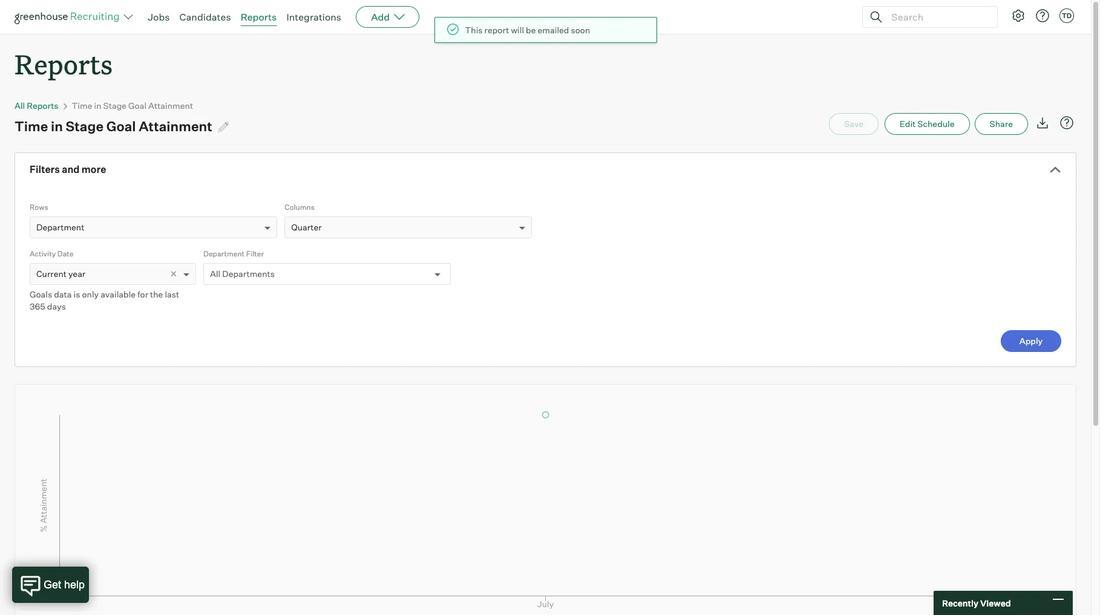 Task type: vqa. For each thing, say whether or not it's contained in the screenshot.
Recruiter
no



Task type: describe. For each thing, give the bounding box(es) containing it.
td
[[1062, 12, 1072, 20]]

last
[[165, 289, 179, 300]]

will
[[511, 25, 524, 35]]

reports link
[[241, 11, 277, 23]]

candidates link
[[180, 11, 231, 23]]

save and schedule this report to revisit it! element
[[829, 113, 885, 135]]

goals data is only available for the last 365 days
[[30, 289, 179, 312]]

integrations link
[[287, 11, 342, 23]]

current year option
[[36, 269, 86, 279]]

td button
[[1058, 6, 1077, 25]]

365
[[30, 302, 45, 312]]

quarter option
[[291, 222, 322, 233]]

apply button
[[1001, 331, 1062, 352]]

recently viewed
[[943, 598, 1011, 609]]

the
[[150, 289, 163, 300]]

all reports
[[15, 101, 58, 111]]

days
[[47, 302, 66, 312]]

add button
[[356, 6, 420, 28]]

0 horizontal spatial in
[[51, 118, 63, 135]]

td button
[[1060, 8, 1075, 23]]

activity date
[[30, 250, 74, 259]]

0 vertical spatial time in stage goal attainment
[[72, 101, 193, 111]]

available
[[101, 289, 136, 300]]

data
[[54, 289, 72, 300]]

department for department
[[36, 222, 84, 233]]

1 vertical spatial reports
[[15, 46, 113, 82]]

xychart image
[[30, 385, 1062, 616]]

time in stage goal attainment link
[[72, 101, 193, 111]]

filter
[[246, 250, 264, 259]]

and
[[62, 164, 80, 176]]

department filter
[[203, 250, 264, 259]]

report
[[485, 25, 509, 35]]

activity
[[30, 250, 56, 259]]

current year
[[36, 269, 86, 279]]

more
[[82, 164, 106, 176]]

0 vertical spatial attainment
[[148, 101, 193, 111]]

is
[[74, 289, 80, 300]]

0 vertical spatial goal
[[128, 101, 147, 111]]

configure image
[[1012, 8, 1026, 23]]

all reports link
[[15, 101, 58, 111]]

candidates
[[180, 11, 231, 23]]

add
[[371, 11, 390, 23]]

for
[[138, 289, 148, 300]]

all for all departments
[[210, 269, 221, 279]]

download image
[[1036, 116, 1050, 130]]

apply
[[1020, 336, 1043, 346]]



Task type: locate. For each thing, give the bounding box(es) containing it.
rows
[[30, 203, 48, 212]]

attainment
[[148, 101, 193, 111], [139, 118, 212, 135]]

quarter
[[291, 222, 322, 233]]

only
[[82, 289, 99, 300]]

0 horizontal spatial all
[[15, 101, 25, 111]]

all
[[15, 101, 25, 111], [210, 269, 221, 279]]

time down the all reports at the left top of page
[[15, 118, 48, 135]]

edit
[[900, 119, 916, 129]]

0 horizontal spatial department
[[36, 222, 84, 233]]

soon
[[571, 25, 591, 35]]

faq image
[[1060, 116, 1075, 130]]

1 vertical spatial time
[[15, 118, 48, 135]]

schedule
[[918, 119, 955, 129]]

department up 'all departments'
[[203, 250, 245, 259]]

all for all reports
[[15, 101, 25, 111]]

in
[[94, 101, 101, 111], [51, 118, 63, 135]]

stage
[[103, 101, 127, 111], [66, 118, 104, 135]]

this report will be emailed soon
[[465, 25, 591, 35]]

0 vertical spatial all
[[15, 101, 25, 111]]

this
[[465, 25, 483, 35]]

1 horizontal spatial department
[[203, 250, 245, 259]]

0 vertical spatial in
[[94, 101, 101, 111]]

time
[[72, 101, 92, 111], [15, 118, 48, 135]]

1 horizontal spatial all
[[210, 269, 221, 279]]

department up date
[[36, 222, 84, 233]]

0 vertical spatial reports
[[241, 11, 277, 23]]

filters and more
[[30, 164, 106, 176]]

1 horizontal spatial in
[[94, 101, 101, 111]]

time right the all reports at the left top of page
[[72, 101, 92, 111]]

date
[[57, 250, 74, 259]]

1 vertical spatial in
[[51, 118, 63, 135]]

1 vertical spatial goal
[[106, 118, 136, 135]]

time in stage goal attainment
[[72, 101, 193, 111], [15, 118, 212, 135]]

Search text field
[[889, 8, 987, 26]]

×
[[170, 267, 177, 280]]

department for department filter
[[203, 250, 245, 259]]

0 vertical spatial time
[[72, 101, 92, 111]]

department option
[[36, 222, 84, 233]]

goal
[[128, 101, 147, 111], [106, 118, 136, 135]]

1 horizontal spatial time
[[72, 101, 92, 111]]

0 vertical spatial department
[[36, 222, 84, 233]]

goals
[[30, 289, 52, 300]]

jobs
[[148, 11, 170, 23]]

be
[[526, 25, 536, 35]]

filters
[[30, 164, 60, 176]]

departments
[[222, 269, 275, 279]]

1 vertical spatial attainment
[[139, 118, 212, 135]]

department
[[36, 222, 84, 233], [203, 250, 245, 259]]

viewed
[[981, 598, 1011, 609]]

reports
[[241, 11, 277, 23], [15, 46, 113, 82], [27, 101, 58, 111]]

1 vertical spatial time in stage goal attainment
[[15, 118, 212, 135]]

emailed
[[538, 25, 569, 35]]

all departments
[[210, 269, 275, 279]]

recently
[[943, 598, 979, 609]]

0 horizontal spatial time
[[15, 118, 48, 135]]

share
[[990, 119, 1013, 129]]

share button
[[975, 113, 1029, 135]]

2 vertical spatial reports
[[27, 101, 58, 111]]

greenhouse recruiting image
[[15, 10, 124, 24]]

year
[[68, 269, 86, 279]]

0 vertical spatial stage
[[103, 101, 127, 111]]

columns
[[285, 203, 315, 212]]

edit schedule
[[900, 119, 955, 129]]

edit schedule button
[[885, 113, 970, 135]]

1 vertical spatial stage
[[66, 118, 104, 135]]

integrations
[[287, 11, 342, 23]]

1 vertical spatial department
[[203, 250, 245, 259]]

1 vertical spatial all
[[210, 269, 221, 279]]

current
[[36, 269, 67, 279]]

jobs link
[[148, 11, 170, 23]]



